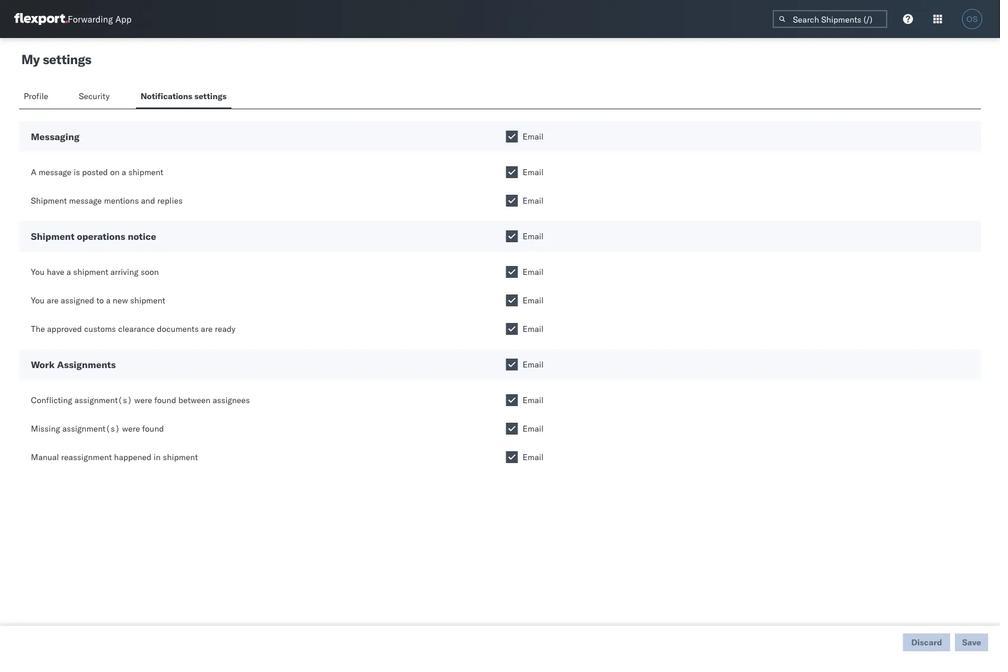 Task type: vqa. For each thing, say whether or not it's contained in the screenshot.
TEAM
no



Task type: describe. For each thing, give the bounding box(es) containing it.
found for missing assignment(s) were found
[[142, 424, 164, 434]]

email for messaging
[[523, 131, 544, 142]]

os button
[[959, 5, 987, 33]]

work
[[31, 359, 55, 371]]

between
[[178, 395, 211, 405]]

and
[[141, 195, 155, 206]]

happened
[[114, 452, 152, 462]]

operations
[[77, 230, 125, 242]]

the
[[31, 324, 45, 334]]

forwarding
[[68, 13, 113, 25]]

assignment(s) for conflicting
[[75, 395, 132, 405]]

2 horizontal spatial a
[[122, 167, 126, 177]]

approved
[[47, 324, 82, 334]]

conflicting
[[31, 395, 72, 405]]

new
[[113, 295, 128, 306]]

work assignments
[[31, 359, 116, 371]]

email for shipment message mentions and replies
[[523, 195, 544, 206]]

shipment operations notice
[[31, 230, 156, 242]]

manual
[[31, 452, 59, 462]]

arriving
[[110, 267, 139, 277]]

have
[[47, 267, 64, 277]]

email for conflicting assignment(s) were found between assignees
[[523, 395, 544, 405]]

email for shipment operations notice
[[523, 231, 544, 241]]

0 horizontal spatial are
[[47, 295, 59, 306]]

you for you are assigned to a new shipment
[[31, 295, 45, 306]]

found for conflicting assignment(s) were found between assignees
[[154, 395, 176, 405]]

manual reassignment happened in shipment
[[31, 452, 198, 462]]

you are assigned to a new shipment
[[31, 295, 165, 306]]

notifications settings
[[141, 91, 227, 101]]

security
[[79, 91, 110, 101]]

Search Shipments (/) text field
[[773, 10, 888, 28]]

email for a message is posted on a shipment
[[523, 167, 544, 177]]

email for you are assigned to a new shipment
[[523, 295, 544, 306]]

to
[[96, 295, 104, 306]]

notice
[[128, 230, 156, 242]]

is
[[74, 167, 80, 177]]

shipment for shipment message mentions and replies
[[31, 195, 67, 206]]

shipment up the and
[[128, 167, 164, 177]]

email for you have a shipment arriving soon
[[523, 267, 544, 277]]

assigned
[[61, 295, 94, 306]]

were for conflicting
[[134, 395, 152, 405]]

customs
[[84, 324, 116, 334]]

message for a
[[39, 167, 71, 177]]

posted
[[82, 167, 108, 177]]

forwarding app
[[68, 13, 132, 25]]



Task type: locate. For each thing, give the bounding box(es) containing it.
a message is posted on a shipment
[[31, 167, 164, 177]]

0 horizontal spatial settings
[[43, 51, 91, 67]]

app
[[115, 13, 132, 25]]

email for work assignments
[[523, 359, 544, 370]]

ready
[[215, 324, 236, 334]]

1 horizontal spatial are
[[201, 324, 213, 334]]

in
[[154, 452, 161, 462]]

shipment message mentions and replies
[[31, 195, 183, 206]]

settings
[[43, 51, 91, 67], [195, 91, 227, 101]]

shipment up have
[[31, 230, 75, 242]]

0 vertical spatial are
[[47, 295, 59, 306]]

you
[[31, 267, 45, 277], [31, 295, 45, 306]]

a right to
[[106, 295, 111, 306]]

2 email from the top
[[523, 167, 544, 177]]

my
[[21, 51, 40, 67]]

profile
[[24, 91, 48, 101]]

1 you from the top
[[31, 267, 45, 277]]

email for manual reassignment happened in shipment
[[523, 452, 544, 462]]

found up in
[[142, 424, 164, 434]]

1 vertical spatial shipment
[[31, 230, 75, 242]]

0 vertical spatial found
[[154, 395, 176, 405]]

settings for notifications settings
[[195, 91, 227, 101]]

you left have
[[31, 267, 45, 277]]

profile button
[[19, 86, 55, 109]]

0 vertical spatial you
[[31, 267, 45, 277]]

settings right notifications
[[195, 91, 227, 101]]

1 horizontal spatial settings
[[195, 91, 227, 101]]

0 vertical spatial assignment(s)
[[75, 395, 132, 405]]

you have a shipment arriving soon
[[31, 267, 159, 277]]

email
[[523, 131, 544, 142], [523, 167, 544, 177], [523, 195, 544, 206], [523, 231, 544, 241], [523, 267, 544, 277], [523, 295, 544, 306], [523, 324, 544, 334], [523, 359, 544, 370], [523, 395, 544, 405], [523, 424, 544, 434], [523, 452, 544, 462]]

you for you have a shipment arriving soon
[[31, 267, 45, 277]]

missing assignment(s) were found
[[31, 424, 164, 434]]

1 vertical spatial are
[[201, 324, 213, 334]]

None checkbox
[[506, 166, 518, 178], [506, 266, 518, 278], [506, 295, 518, 306], [506, 394, 518, 406], [506, 423, 518, 435], [506, 451, 518, 463], [506, 166, 518, 178], [506, 266, 518, 278], [506, 295, 518, 306], [506, 394, 518, 406], [506, 423, 518, 435], [506, 451, 518, 463]]

a right have
[[67, 267, 71, 277]]

4 email from the top
[[523, 231, 544, 241]]

1 vertical spatial settings
[[195, 91, 227, 101]]

forwarding app link
[[14, 13, 132, 25]]

assignments
[[57, 359, 116, 371]]

shipment right new
[[130, 295, 165, 306]]

notifications
[[141, 91, 192, 101]]

1 vertical spatial you
[[31, 295, 45, 306]]

assignment(s)
[[75, 395, 132, 405], [62, 424, 120, 434]]

message
[[39, 167, 71, 177], [69, 195, 102, 206]]

missing
[[31, 424, 60, 434]]

clearance
[[118, 324, 155, 334]]

found
[[154, 395, 176, 405], [142, 424, 164, 434]]

notifications settings button
[[136, 86, 232, 109]]

shipment up you are assigned to a new shipment at the left top of the page
[[73, 267, 108, 277]]

on
[[110, 167, 120, 177]]

10 email from the top
[[523, 424, 544, 434]]

shipment down the a
[[31, 195, 67, 206]]

settings inside button
[[195, 91, 227, 101]]

7 email from the top
[[523, 324, 544, 334]]

assignees
[[213, 395, 250, 405]]

9 email from the top
[[523, 395, 544, 405]]

messaging
[[31, 131, 80, 143]]

2 vertical spatial a
[[106, 295, 111, 306]]

message down is
[[69, 195, 102, 206]]

settings right the my
[[43, 51, 91, 67]]

1 vertical spatial message
[[69, 195, 102, 206]]

0 horizontal spatial a
[[67, 267, 71, 277]]

mentions
[[104, 195, 139, 206]]

email for missing assignment(s) were found
[[523, 424, 544, 434]]

1 vertical spatial were
[[122, 424, 140, 434]]

the approved customs clearance documents are ready
[[31, 324, 236, 334]]

0 vertical spatial settings
[[43, 51, 91, 67]]

1 vertical spatial found
[[142, 424, 164, 434]]

were for missing
[[122, 424, 140, 434]]

1 email from the top
[[523, 131, 544, 142]]

soon
[[141, 267, 159, 277]]

6 email from the top
[[523, 295, 544, 306]]

settings for my settings
[[43, 51, 91, 67]]

assignment(s) up missing assignment(s) were found
[[75, 395, 132, 405]]

None checkbox
[[506, 131, 518, 143], [506, 195, 518, 207], [506, 230, 518, 242], [506, 323, 518, 335], [506, 359, 518, 371], [506, 131, 518, 143], [506, 195, 518, 207], [506, 230, 518, 242], [506, 323, 518, 335], [506, 359, 518, 371]]

a
[[122, 167, 126, 177], [67, 267, 71, 277], [106, 295, 111, 306]]

1 shipment from the top
[[31, 195, 67, 206]]

were left between
[[134, 395, 152, 405]]

0 vertical spatial were
[[134, 395, 152, 405]]

1 horizontal spatial a
[[106, 295, 111, 306]]

you up the
[[31, 295, 45, 306]]

1 vertical spatial a
[[67, 267, 71, 277]]

are
[[47, 295, 59, 306], [201, 324, 213, 334]]

found left between
[[154, 395, 176, 405]]

shipment
[[31, 195, 67, 206], [31, 230, 75, 242]]

0 vertical spatial shipment
[[31, 195, 67, 206]]

were up happened
[[122, 424, 140, 434]]

replies
[[157, 195, 183, 206]]

a
[[31, 167, 36, 177]]

documents
[[157, 324, 199, 334]]

2 shipment from the top
[[31, 230, 75, 242]]

message right the a
[[39, 167, 71, 177]]

shipment for shipment operations notice
[[31, 230, 75, 242]]

message for shipment
[[69, 195, 102, 206]]

11 email from the top
[[523, 452, 544, 462]]

0 vertical spatial message
[[39, 167, 71, 177]]

email for the approved customs clearance documents are ready
[[523, 324, 544, 334]]

assignment(s) for missing
[[62, 424, 120, 434]]

conflicting assignment(s) were found between assignees
[[31, 395, 250, 405]]

3 email from the top
[[523, 195, 544, 206]]

0 vertical spatial a
[[122, 167, 126, 177]]

were
[[134, 395, 152, 405], [122, 424, 140, 434]]

assignment(s) up reassignment
[[62, 424, 120, 434]]

1 vertical spatial assignment(s)
[[62, 424, 120, 434]]

a right the on
[[122, 167, 126, 177]]

5 email from the top
[[523, 267, 544, 277]]

2 you from the top
[[31, 295, 45, 306]]

os
[[967, 15, 979, 23]]

shipment right in
[[163, 452, 198, 462]]

8 email from the top
[[523, 359, 544, 370]]

my settings
[[21, 51, 91, 67]]

flexport. image
[[14, 13, 68, 25]]

are left assigned
[[47, 295, 59, 306]]

reassignment
[[61, 452, 112, 462]]

security button
[[74, 86, 117, 109]]

are left ready
[[201, 324, 213, 334]]

shipment
[[128, 167, 164, 177], [73, 267, 108, 277], [130, 295, 165, 306], [163, 452, 198, 462]]



